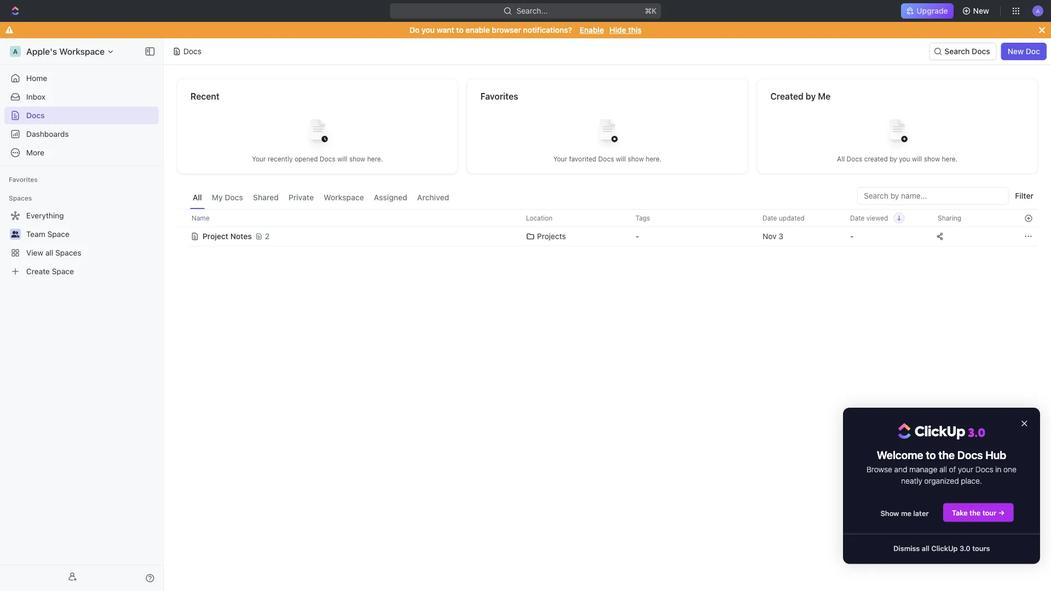 Task type: vqa. For each thing, say whether or not it's contained in the screenshot.
the A dropdown button
yes



Task type: locate. For each thing, give the bounding box(es) containing it.
1 vertical spatial the
[[970, 509, 981, 517]]

by right created
[[890, 155, 898, 163]]

1 horizontal spatial workspace
[[324, 193, 364, 202]]

show down no favorited docs image
[[628, 155, 644, 163]]

of
[[950, 465, 957, 474]]

1 vertical spatial new
[[1008, 47, 1024, 56]]

show me later
[[881, 509, 929, 518]]

table containing project notes
[[177, 209, 1039, 248]]

table
[[177, 209, 1039, 248]]

1 horizontal spatial your
[[554, 155, 568, 163]]

the up "of"
[[939, 449, 955, 461]]

1 horizontal spatial to
[[926, 449, 936, 461]]

new
[[974, 6, 990, 15], [1008, 47, 1024, 56]]

docs right favorited on the right top of the page
[[599, 155, 614, 163]]

2 vertical spatial all
[[922, 545, 930, 553]]

1 your from the left
[[252, 155, 266, 163]]

team
[[26, 230, 45, 239]]

to
[[457, 25, 464, 35], [926, 449, 936, 461]]

1 vertical spatial all
[[193, 193, 202, 202]]

1 vertical spatial you
[[900, 155, 911, 163]]

1 horizontal spatial -
[[851, 232, 854, 241]]

row containing name
[[177, 209, 1039, 227]]

1 horizontal spatial will
[[616, 155, 626, 163]]

all left created
[[838, 155, 845, 163]]

1 here. from the left
[[367, 155, 383, 163]]

welcome
[[877, 449, 924, 461]]

1 will from the left
[[338, 155, 348, 163]]

create space
[[26, 267, 74, 276]]

more button
[[4, 144, 159, 162]]

your favorited docs will show here.
[[554, 155, 662, 163]]

0 vertical spatial workspace
[[59, 46, 105, 57]]

new up search docs
[[974, 6, 990, 15]]

no created by me docs image
[[876, 111, 920, 155]]

sidebar navigation
[[0, 38, 166, 592]]

your left favorited on the right top of the page
[[554, 155, 568, 163]]

show
[[881, 509, 900, 518]]

0 horizontal spatial favorites
[[9, 176, 38, 183]]

3
[[779, 232, 784, 241]]

workspace up home link
[[59, 46, 105, 57]]

welcome to the docs hub browse and manage all of your docs in one neatly organized place.
[[867, 449, 1019, 485]]

a button
[[1030, 2, 1047, 20]]

0 vertical spatial you
[[422, 25, 435, 35]]

1 vertical spatial by
[[890, 155, 898, 163]]

0 vertical spatial new
[[974, 6, 990, 15]]

a left apple's
[[13, 48, 18, 55]]

0 horizontal spatial to
[[457, 25, 464, 35]]

later
[[914, 509, 929, 518]]

want
[[437, 25, 455, 35]]

assigned button
[[371, 187, 410, 209]]

2 your from the left
[[554, 155, 568, 163]]

workspace right private
[[324, 193, 364, 202]]

all for clickup
[[922, 545, 930, 553]]

search...
[[517, 6, 548, 15]]

a up 'doc'
[[1037, 8, 1040, 14]]

hub
[[986, 449, 1007, 461]]

docs right the my
[[225, 193, 243, 202]]

0 vertical spatial a
[[1037, 8, 1040, 14]]

0 horizontal spatial all
[[193, 193, 202, 202]]

tab list
[[190, 187, 452, 209]]

2 horizontal spatial show
[[924, 155, 941, 163]]

0 horizontal spatial new
[[974, 6, 990, 15]]

new doc button
[[1002, 43, 1047, 60]]

will down no created by me docs image
[[913, 155, 923, 163]]

1 horizontal spatial here.
[[646, 155, 662, 163]]

filter
[[1016, 191, 1034, 200]]

0 horizontal spatial date
[[763, 214, 777, 222]]

organized
[[925, 476, 959, 485]]

1 horizontal spatial favorites
[[481, 91, 519, 102]]

notes
[[230, 232, 252, 241]]

to up manage
[[926, 449, 936, 461]]

project notes
[[203, 232, 252, 241]]

a
[[1037, 8, 1040, 14], [13, 48, 18, 55]]

clickup
[[932, 545, 958, 553]]

spaces down the favorites button
[[9, 194, 32, 202]]

date up 'nov'
[[763, 214, 777, 222]]

0 horizontal spatial will
[[338, 155, 348, 163]]

→
[[999, 509, 1005, 517]]

you down no created by me docs image
[[900, 155, 911, 163]]

spaces up create space link
[[55, 248, 81, 257]]

0 horizontal spatial show
[[349, 155, 366, 163]]

nov 3
[[763, 232, 784, 241]]

0 vertical spatial space
[[47, 230, 69, 239]]

new button
[[958, 2, 996, 20]]

1 vertical spatial spaces
[[55, 248, 81, 257]]

2 horizontal spatial will
[[913, 155, 923, 163]]

0 horizontal spatial -
[[636, 232, 639, 241]]

1 vertical spatial all
[[940, 465, 948, 474]]

1 vertical spatial to
[[926, 449, 936, 461]]

all left "of"
[[940, 465, 948, 474]]

all inside all button
[[193, 193, 202, 202]]

will
[[338, 155, 348, 163], [616, 155, 626, 163], [913, 155, 923, 163]]

1 horizontal spatial show
[[628, 155, 644, 163]]

1 horizontal spatial all
[[838, 155, 845, 163]]

tree containing everything
[[4, 207, 159, 280]]

a inside navigation
[[13, 48, 18, 55]]

all inside view all spaces link
[[45, 248, 53, 257]]

0 horizontal spatial here.
[[367, 155, 383, 163]]

row containing project notes
[[177, 226, 1039, 248]]

take the tour → button
[[943, 503, 1015, 523]]

date for date updated
[[763, 214, 777, 222]]

will down no favorited docs image
[[616, 155, 626, 163]]

1 vertical spatial favorites
[[9, 176, 38, 183]]

date left viewed
[[851, 214, 865, 222]]

by left the me
[[806, 91, 816, 102]]

0 horizontal spatial the
[[939, 449, 955, 461]]

1 horizontal spatial new
[[1008, 47, 1024, 56]]

2 date from the left
[[851, 214, 865, 222]]

1 show from the left
[[349, 155, 366, 163]]

apple's workspace, , element
[[10, 46, 21, 57]]

hide
[[610, 25, 627, 35]]

0 vertical spatial all
[[838, 155, 845, 163]]

2 horizontal spatial all
[[940, 465, 948, 474]]

0 vertical spatial favorites
[[481, 91, 519, 102]]

filter button
[[1011, 187, 1039, 205]]

one
[[1004, 465, 1017, 474]]

3 will from the left
[[913, 155, 923, 163]]

all
[[45, 248, 53, 257], [940, 465, 948, 474], [922, 545, 930, 553]]

1 horizontal spatial date
[[851, 214, 865, 222]]

show up search by name... text field
[[924, 155, 941, 163]]

space
[[47, 230, 69, 239], [52, 267, 74, 276]]

dismiss all clickup 3.0 tours button
[[885, 539, 999, 558]]

1 horizontal spatial spaces
[[55, 248, 81, 257]]

1 horizontal spatial a
[[1037, 8, 1040, 14]]

2 - from the left
[[851, 232, 854, 241]]

docs up your
[[958, 449, 983, 461]]

show me later button
[[872, 504, 938, 523]]

0 horizontal spatial a
[[13, 48, 18, 55]]

manage
[[910, 465, 938, 474]]

space up view all spaces
[[47, 230, 69, 239]]

tree inside sidebar navigation
[[4, 207, 159, 280]]

show up the workspace button
[[349, 155, 366, 163]]

create
[[26, 267, 50, 276]]

my
[[212, 193, 223, 202]]

tab list containing all
[[190, 187, 452, 209]]

opened
[[295, 155, 318, 163]]

all right view
[[45, 248, 53, 257]]

1 horizontal spatial the
[[970, 509, 981, 517]]

your left recently
[[252, 155, 266, 163]]

docs right search
[[972, 47, 991, 56]]

doc
[[1026, 47, 1041, 56]]

all left clickup
[[922, 545, 930, 553]]

view
[[26, 248, 43, 257]]

0 horizontal spatial your
[[252, 155, 266, 163]]

-
[[636, 232, 639, 241], [851, 232, 854, 241]]

0 horizontal spatial workspace
[[59, 46, 105, 57]]

all for spaces
[[45, 248, 53, 257]]

1 vertical spatial workspace
[[324, 193, 364, 202]]

all inside the dismiss all clickup 3.0 tours button
[[922, 545, 930, 553]]

here.
[[367, 155, 383, 163], [646, 155, 662, 163], [942, 155, 958, 163]]

you right the "do"
[[422, 25, 435, 35]]

all left the my
[[193, 193, 202, 202]]

row
[[177, 209, 1039, 227], [177, 226, 1039, 248]]

1 horizontal spatial by
[[890, 155, 898, 163]]

your
[[252, 155, 266, 163], [554, 155, 568, 163]]

0 vertical spatial spaces
[[9, 194, 32, 202]]

home
[[26, 74, 47, 83]]

archived button
[[415, 187, 452, 209]]

the inside welcome to the docs hub browse and manage all of your docs in one neatly organized place.
[[939, 449, 955, 461]]

2 will from the left
[[616, 155, 626, 163]]

space down view all spaces
[[52, 267, 74, 276]]

docs inside button
[[972, 47, 991, 56]]

favorites inside button
[[9, 176, 38, 183]]

2 row from the top
[[177, 226, 1039, 248]]

2 horizontal spatial here.
[[942, 155, 958, 163]]

0 vertical spatial all
[[45, 248, 53, 257]]

dismiss
[[894, 545, 920, 553]]

new left 'doc'
[[1008, 47, 1024, 56]]

0 vertical spatial the
[[939, 449, 955, 461]]

- down date viewed
[[851, 232, 854, 241]]

- down tags
[[636, 232, 639, 241]]

1 row from the top
[[177, 209, 1039, 227]]

the left 'tour'
[[970, 509, 981, 517]]

workspace inside sidebar navigation
[[59, 46, 105, 57]]

and
[[895, 465, 908, 474]]

docs up recent
[[183, 47, 202, 56]]

1 vertical spatial a
[[13, 48, 18, 55]]

in
[[996, 465, 1002, 474]]

docs left the in
[[976, 465, 994, 474]]

0 horizontal spatial you
[[422, 25, 435, 35]]

will right opened at top left
[[338, 155, 348, 163]]

project
[[203, 232, 228, 241]]

favorites
[[481, 91, 519, 102], [9, 176, 38, 183]]

docs down inbox
[[26, 111, 45, 120]]

workspace inside button
[[324, 193, 364, 202]]

0 horizontal spatial by
[[806, 91, 816, 102]]

0 vertical spatial to
[[457, 25, 464, 35]]

tree
[[4, 207, 159, 280]]

date viewed button
[[844, 210, 905, 227]]

1 vertical spatial space
[[52, 267, 74, 276]]

1 horizontal spatial all
[[922, 545, 930, 553]]

0 horizontal spatial all
[[45, 248, 53, 257]]

to right want
[[457, 25, 464, 35]]

docs inside button
[[225, 193, 243, 202]]

the
[[939, 449, 955, 461], [970, 509, 981, 517]]

1 date from the left
[[763, 214, 777, 222]]



Task type: describe. For each thing, give the bounding box(es) containing it.
×
[[1021, 417, 1029, 429]]

0 horizontal spatial spaces
[[9, 194, 32, 202]]

your for favorites
[[554, 155, 568, 163]]

neatly
[[902, 476, 923, 485]]

private
[[289, 193, 314, 202]]

nov
[[763, 232, 777, 241]]

name
[[192, 214, 210, 222]]

inbox
[[26, 92, 45, 101]]

location
[[526, 214, 553, 222]]

docs left created
[[847, 155, 863, 163]]

3.0
[[960, 545, 971, 553]]

the inside "take the tour →" button
[[970, 509, 981, 517]]

recent
[[191, 91, 220, 102]]

everything
[[26, 211, 64, 220]]

tour
[[983, 509, 997, 517]]

do
[[410, 25, 420, 35]]

3 here. from the left
[[942, 155, 958, 163]]

home link
[[4, 70, 159, 87]]

your
[[959, 465, 974, 474]]

view all spaces link
[[4, 244, 157, 262]]

2 here. from the left
[[646, 155, 662, 163]]

spaces inside view all spaces link
[[55, 248, 81, 257]]

apple's
[[26, 46, 57, 57]]

do you want to enable browser notifications? enable hide this
[[410, 25, 642, 35]]

no favorited docs image
[[586, 111, 630, 155]]

date updated button
[[756, 210, 812, 227]]

upgrade
[[917, 6, 948, 15]]

me
[[818, 91, 831, 102]]

browse
[[867, 465, 893, 474]]

1 - from the left
[[636, 232, 639, 241]]

date updated
[[763, 214, 805, 222]]

all button
[[190, 187, 205, 209]]

filter button
[[1011, 187, 1039, 205]]

3 show from the left
[[924, 155, 941, 163]]

your for recent
[[252, 155, 266, 163]]

no recent docs image
[[296, 111, 340, 155]]

1 horizontal spatial you
[[900, 155, 911, 163]]

space for team space
[[47, 230, 69, 239]]

all docs created by you will show here.
[[838, 155, 958, 163]]

docs right opened at top left
[[320, 155, 336, 163]]

view all spaces
[[26, 248, 81, 257]]

new doc
[[1008, 47, 1041, 56]]

⌘k
[[645, 6, 657, 15]]

created by me
[[771, 91, 831, 102]]

apple's workspace
[[26, 46, 105, 57]]

user group image
[[11, 231, 19, 238]]

date for date viewed
[[851, 214, 865, 222]]

viewed
[[867, 214, 889, 222]]

shared
[[253, 193, 279, 202]]

team space
[[26, 230, 69, 239]]

updated
[[779, 214, 805, 222]]

space for create space
[[52, 267, 74, 276]]

team space link
[[26, 226, 157, 243]]

new for new doc
[[1008, 47, 1024, 56]]

inbox link
[[4, 88, 159, 106]]

me
[[902, 509, 912, 518]]

dashboards link
[[4, 125, 159, 143]]

browser
[[492, 25, 521, 35]]

dismiss all clickup 3.0 tours
[[894, 545, 991, 553]]

all inside welcome to the docs hub browse and manage all of your docs in one neatly organized place.
[[940, 465, 948, 474]]

all for all
[[193, 193, 202, 202]]

to inside welcome to the docs hub browse and manage all of your docs in one neatly organized place.
[[926, 449, 936, 461]]

tags
[[636, 214, 650, 222]]

× button
[[1021, 417, 1029, 429]]

docs link
[[4, 107, 159, 124]]

2
[[265, 232, 270, 241]]

everything link
[[4, 207, 157, 225]]

0 vertical spatial by
[[806, 91, 816, 102]]

new for new
[[974, 6, 990, 15]]

create space link
[[4, 263, 157, 280]]

Search by name... text field
[[864, 188, 1003, 204]]

2 show from the left
[[628, 155, 644, 163]]

dashboards
[[26, 130, 69, 139]]

welcome to the docs hub dialog
[[844, 408, 1041, 564]]

tours
[[973, 545, 991, 553]]

my docs
[[212, 193, 243, 202]]

take the tour →
[[953, 509, 1005, 517]]

docs inside sidebar navigation
[[26, 111, 45, 120]]

workspace button
[[321, 187, 367, 209]]

my docs button
[[209, 187, 246, 209]]

favorited
[[569, 155, 597, 163]]

a inside dropdown button
[[1037, 8, 1040, 14]]

more
[[26, 148, 44, 157]]

sharing
[[938, 214, 962, 222]]

created
[[865, 155, 888, 163]]

date viewed
[[851, 214, 889, 222]]

recently
[[268, 155, 293, 163]]

take
[[953, 509, 968, 517]]

notifications?
[[523, 25, 572, 35]]

search docs
[[945, 47, 991, 56]]

private button
[[286, 187, 317, 209]]

upgrade link
[[902, 3, 954, 19]]

search docs button
[[930, 43, 997, 60]]

your recently opened docs will show here.
[[252, 155, 383, 163]]

place.
[[961, 476, 983, 485]]

search
[[945, 47, 970, 56]]

this
[[629, 25, 642, 35]]

assigned
[[374, 193, 407, 202]]

shared button
[[250, 187, 282, 209]]

enable
[[580, 25, 604, 35]]

projects
[[537, 232, 566, 241]]

created
[[771, 91, 804, 102]]

favorites button
[[4, 173, 42, 186]]

all for all docs created by you will show here.
[[838, 155, 845, 163]]



